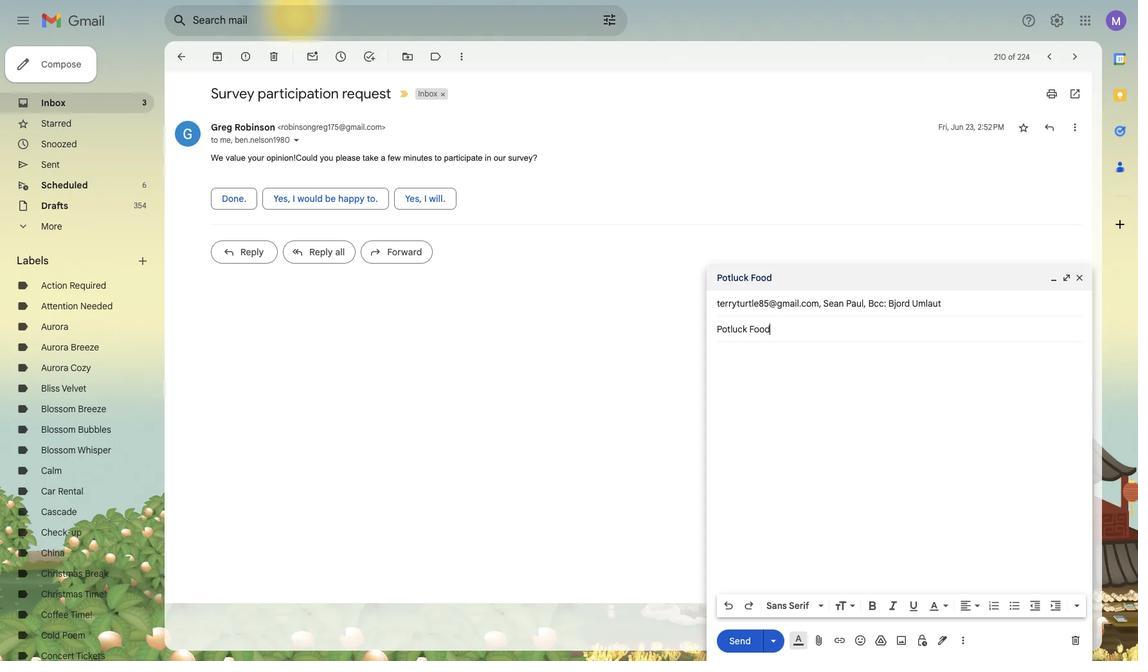 Task type: describe. For each thing, give the bounding box(es) containing it.
ben.nelson1980
[[235, 135, 290, 145]]

insert emoji ‪(⌘⇧2)‬ image
[[854, 634, 867, 647]]

attach files image
[[813, 634, 826, 647]]

report spam image
[[239, 50, 252, 63]]

greg robinson cell
[[211, 122, 386, 133]]

more formatting options image
[[1071, 600, 1084, 612]]

check-
[[41, 527, 71, 538]]

cascade link
[[41, 506, 77, 518]]

more image
[[455, 50, 468, 63]]

a
[[381, 153, 386, 163]]

compose button
[[5, 46, 97, 82]]

our
[[494, 153, 506, 163]]

sent
[[41, 159, 60, 170]]

christmas for christmas break
[[41, 568, 83, 580]]

survey participation request
[[211, 85, 391, 102]]

blossom for blossom whisper
[[41, 445, 76, 456]]

cold poem
[[41, 630, 85, 641]]

fri, jun 23, 2:52 pm
[[939, 122, 1005, 132]]

more send options image
[[767, 635, 780, 647]]

blossom bubbles link
[[41, 424, 111, 436]]

discard draft ‪(⌘⇧d)‬ image
[[1070, 634, 1083, 647]]

send button
[[717, 629, 764, 653]]

christmas break link
[[41, 568, 108, 580]]

sent link
[[41, 159, 60, 170]]

archive image
[[211, 50, 224, 63]]

blossom for blossom bubbles
[[41, 424, 76, 436]]

cold
[[41, 630, 60, 641]]

210
[[995, 52, 1007, 61]]

in
[[485, 153, 492, 163]]

labels navigation
[[0, 41, 165, 661]]

sans serif
[[767, 600, 810, 612]]

paul
[[847, 298, 864, 309]]

insert link ‪(⌘k)‬ image
[[834, 634, 847, 647]]

blossom breeze
[[41, 403, 106, 415]]

drafts
[[41, 200, 68, 212]]

christmas time! link
[[41, 589, 106, 600]]

china
[[41, 547, 65, 559]]

required
[[70, 280, 106, 291]]

action
[[41, 280, 67, 291]]

aurora cozy link
[[41, 362, 91, 374]]

action required link
[[41, 280, 106, 291]]

cold poem link
[[41, 630, 85, 641]]

sans
[[767, 600, 787, 612]]

snooze image
[[335, 50, 347, 63]]

delete image
[[268, 50, 280, 63]]

starred link
[[41, 118, 72, 129]]

labels heading
[[17, 255, 136, 268]]

break
[[85, 568, 108, 580]]

bold ‪(⌘b)‬ image
[[867, 600, 879, 612]]

survey?
[[508, 153, 538, 163]]

main menu image
[[15, 13, 31, 28]]

210 of 224
[[995, 52, 1031, 61]]

needed
[[80, 300, 113, 312]]

minutes
[[403, 153, 433, 163]]

inbox for inbox button
[[418, 89, 438, 98]]

value
[[226, 153, 246, 163]]

pop out image
[[1062, 273, 1072, 283]]

numbered list ‪(⌘⇧7)‬ image
[[988, 600, 1001, 612]]

insert signature image
[[937, 634, 950, 647]]

christmas break
[[41, 568, 108, 580]]

greg
[[211, 122, 232, 133]]

drafts link
[[41, 200, 68, 212]]

Not starred checkbox
[[1018, 121, 1031, 134]]

me
[[220, 135, 231, 145]]

bubbles
[[78, 424, 111, 436]]

sans serif option
[[764, 600, 816, 612]]

we
[[211, 153, 223, 163]]

blossom whisper
[[41, 445, 111, 456]]

opinion!could
[[267, 153, 318, 163]]

2:52 pm
[[978, 122, 1005, 132]]

show details image
[[293, 136, 300, 144]]

insert photo image
[[895, 634, 908, 647]]

velvet
[[62, 383, 86, 394]]

potluck
[[717, 272, 749, 284]]

aurora for aurora link
[[41, 321, 68, 333]]

aurora for aurora cozy
[[41, 362, 68, 374]]

starred
[[41, 118, 72, 129]]

23,
[[966, 122, 976, 132]]

bulleted list ‪(⌘⇧8)‬ image
[[1009, 600, 1022, 612]]

car rental
[[41, 486, 83, 497]]

poem
[[62, 630, 85, 641]]

inbox for inbox link
[[41, 97, 66, 109]]

time! for christmas time!
[[85, 589, 106, 600]]

1 horizontal spatial to
[[435, 153, 442, 163]]

close image
[[1075, 273, 1085, 283]]

blossom whisper link
[[41, 445, 111, 456]]

coffee
[[41, 609, 69, 621]]

compose
[[41, 59, 81, 70]]

to me , ben.nelson1980
[[211, 135, 290, 145]]

settings image
[[1050, 13, 1065, 28]]

attention
[[41, 300, 78, 312]]

labels
[[17, 255, 49, 268]]

umlaut
[[913, 298, 942, 309]]

christmas time!
[[41, 589, 106, 600]]

minimize image
[[1049, 273, 1060, 283]]

calm link
[[41, 465, 62, 477]]

your
[[248, 153, 264, 163]]

Search mail text field
[[193, 14, 566, 27]]

participate
[[444, 153, 483, 163]]

labels image
[[430, 50, 443, 63]]

scheduled
[[41, 179, 88, 191]]

potluck food
[[717, 272, 772, 284]]



Task type: vqa. For each thing, say whether or not it's contained in the screenshot.
labels icon
yes



Task type: locate. For each thing, give the bounding box(es) containing it.
blossom up calm "link"
[[41, 445, 76, 456]]

check-up
[[41, 527, 82, 538]]

please
[[336, 153, 361, 163]]

formatting options toolbar
[[717, 594, 1087, 618]]

terryturtle85@gmail.com
[[717, 298, 819, 309]]

terryturtle85@gmail.com , sean paul , bcc: bjord umlaut
[[717, 298, 942, 309]]

1 vertical spatial to
[[435, 153, 442, 163]]

of
[[1009, 52, 1016, 61]]

breeze up bubbles
[[78, 403, 106, 415]]

italic ‪(⌘i)‬ image
[[887, 600, 900, 612]]

toggle confidential mode image
[[916, 634, 929, 647]]

move to image
[[401, 50, 414, 63]]

inbox inside labels navigation
[[41, 97, 66, 109]]

scheduled link
[[41, 179, 88, 191]]

christmas up coffee time! link
[[41, 589, 83, 600]]

sean
[[824, 298, 844, 309]]

few
[[388, 153, 401, 163]]

robinson
[[235, 122, 275, 133]]

2 blossom from the top
[[41, 424, 76, 436]]

3
[[142, 98, 147, 107]]

inbox button
[[416, 88, 439, 100]]

whisper
[[78, 445, 111, 456]]

survey
[[211, 85, 255, 102]]

bjord
[[889, 298, 910, 309]]

coffee time! link
[[41, 609, 93, 621]]

you
[[320, 153, 334, 163]]

, down greg
[[231, 135, 233, 145]]

food
[[751, 272, 772, 284]]

christmas
[[41, 568, 83, 580], [41, 589, 83, 600]]

time!
[[85, 589, 106, 600], [71, 609, 93, 621]]

blossom down 'bliss velvet'
[[41, 403, 76, 415]]

2 horizontal spatial ,
[[864, 298, 866, 309]]

fri,
[[939, 122, 950, 132]]

1 vertical spatial christmas
[[41, 589, 83, 600]]

1 horizontal spatial ,
[[819, 298, 822, 309]]

time! down break
[[85, 589, 106, 600]]

action required
[[41, 280, 106, 291]]

tab list
[[1103, 41, 1139, 615]]

0 vertical spatial time!
[[85, 589, 106, 600]]

to right minutes
[[435, 153, 442, 163]]

undo ‪(⌘z)‬ image
[[722, 600, 735, 612]]

aurora up bliss
[[41, 362, 68, 374]]

aurora
[[41, 321, 68, 333], [41, 342, 68, 353], [41, 362, 68, 374]]

breeze for aurora breeze
[[71, 342, 99, 353]]

breeze
[[71, 342, 99, 353], [78, 403, 106, 415]]

1 christmas from the top
[[41, 568, 83, 580]]

2 christmas from the top
[[41, 589, 83, 600]]

1 blossom from the top
[[41, 403, 76, 415]]

rental
[[58, 486, 83, 497]]

inbox link
[[41, 97, 66, 109]]

2 vertical spatial aurora
[[41, 362, 68, 374]]

to left me
[[211, 135, 218, 145]]

insert files using drive image
[[875, 634, 888, 647]]

bliss velvet
[[41, 383, 86, 394]]

car
[[41, 486, 56, 497]]

aurora down aurora link
[[41, 342, 68, 353]]

0 horizontal spatial ,
[[231, 135, 233, 145]]

1 vertical spatial blossom
[[41, 424, 76, 436]]

aurora breeze
[[41, 342, 99, 353]]

354
[[134, 201, 147, 210]]

1 vertical spatial aurora
[[41, 342, 68, 353]]

support image
[[1022, 13, 1037, 28]]

snoozed link
[[41, 138, 77, 150]]

snoozed
[[41, 138, 77, 150]]

0 vertical spatial aurora
[[41, 321, 68, 333]]

older image
[[1069, 50, 1082, 63]]

bliss
[[41, 383, 60, 394]]

inbox up starred on the left top of the page
[[41, 97, 66, 109]]

to
[[211, 135, 218, 145], [435, 153, 442, 163]]

indent more ‪(⌘])‬ image
[[1050, 600, 1063, 612]]

3 blossom from the top
[[41, 445, 76, 456]]

fri, jun 23, 2:52 pm cell
[[939, 121, 1005, 134]]

1 horizontal spatial inbox
[[418, 89, 438, 98]]

time! for coffee time!
[[71, 609, 93, 621]]

aurora link
[[41, 321, 68, 333]]

underline ‪(⌘u)‬ image
[[908, 600, 921, 613]]

advanced search options image
[[597, 7, 623, 33]]

0 vertical spatial christmas
[[41, 568, 83, 580]]

up
[[71, 527, 82, 538]]

1 vertical spatial breeze
[[78, 403, 106, 415]]

aurora breeze link
[[41, 342, 99, 353]]

robinsongreg175@gmail.com
[[281, 122, 382, 132]]

christmas down "china" link
[[41, 568, 83, 580]]

china link
[[41, 547, 65, 559]]

3 aurora from the top
[[41, 362, 68, 374]]

inbox
[[418, 89, 438, 98], [41, 97, 66, 109]]

, left bcc:
[[864, 298, 866, 309]]

search mail image
[[169, 9, 192, 32]]

0 horizontal spatial to
[[211, 135, 218, 145]]

more options image
[[960, 634, 968, 647]]

Subject field
[[717, 323, 1083, 336]]

newer image
[[1043, 50, 1056, 63]]

inbox down labels image
[[418, 89, 438, 98]]

not starred image
[[1018, 121, 1031, 134]]

<
[[277, 122, 281, 132]]

0 horizontal spatial inbox
[[41, 97, 66, 109]]

take
[[363, 153, 379, 163]]

cascade
[[41, 506, 77, 518]]

we value your opinion!could you please take a few minutes to participate in our survey?
[[211, 153, 538, 163]]

check-up link
[[41, 527, 82, 538]]

send
[[730, 635, 751, 647]]

time! up poem
[[71, 609, 93, 621]]

cozy
[[71, 362, 91, 374]]

breeze up cozy
[[71, 342, 99, 353]]

blossom down blossom breeze link
[[41, 424, 76, 436]]

, left sean
[[819, 298, 822, 309]]

>
[[382, 122, 386, 132]]

bcc:
[[869, 298, 887, 309]]

6
[[142, 180, 147, 190]]

aurora cozy
[[41, 362, 91, 374]]

1 aurora from the top
[[41, 321, 68, 333]]

redo ‪(⌘y)‬ image
[[743, 600, 756, 612]]

Message Body text field
[[717, 349, 1083, 591]]

breeze for blossom breeze
[[78, 403, 106, 415]]

blossom for blossom breeze
[[41, 403, 76, 415]]

car rental link
[[41, 486, 83, 497]]

2 vertical spatial blossom
[[41, 445, 76, 456]]

calm
[[41, 465, 62, 477]]

more button
[[0, 216, 154, 237]]

gmail image
[[41, 8, 111, 33]]

2 aurora from the top
[[41, 342, 68, 353]]

224
[[1018, 52, 1031, 61]]

0 vertical spatial breeze
[[71, 342, 99, 353]]

aurora for aurora breeze
[[41, 342, 68, 353]]

christmas for christmas time!
[[41, 589, 83, 600]]

aurora down the attention
[[41, 321, 68, 333]]

1 vertical spatial time!
[[71, 609, 93, 621]]

serif
[[789, 600, 810, 612]]

0 vertical spatial blossom
[[41, 403, 76, 415]]

coffee time!
[[41, 609, 93, 621]]

inbox inside button
[[418, 89, 438, 98]]

blossom breeze link
[[41, 403, 106, 415]]

indent less ‪(⌘[)‬ image
[[1029, 600, 1042, 612]]

back to inbox image
[[175, 50, 188, 63]]

0 vertical spatial to
[[211, 135, 218, 145]]

request
[[342, 85, 391, 102]]

None search field
[[165, 5, 628, 36]]

potluck food dialog
[[707, 265, 1093, 661]]

add to tasks image
[[363, 50, 376, 63]]

blossom bubbles
[[41, 424, 111, 436]]

attention needed link
[[41, 300, 113, 312]]

jun
[[951, 122, 964, 132]]



